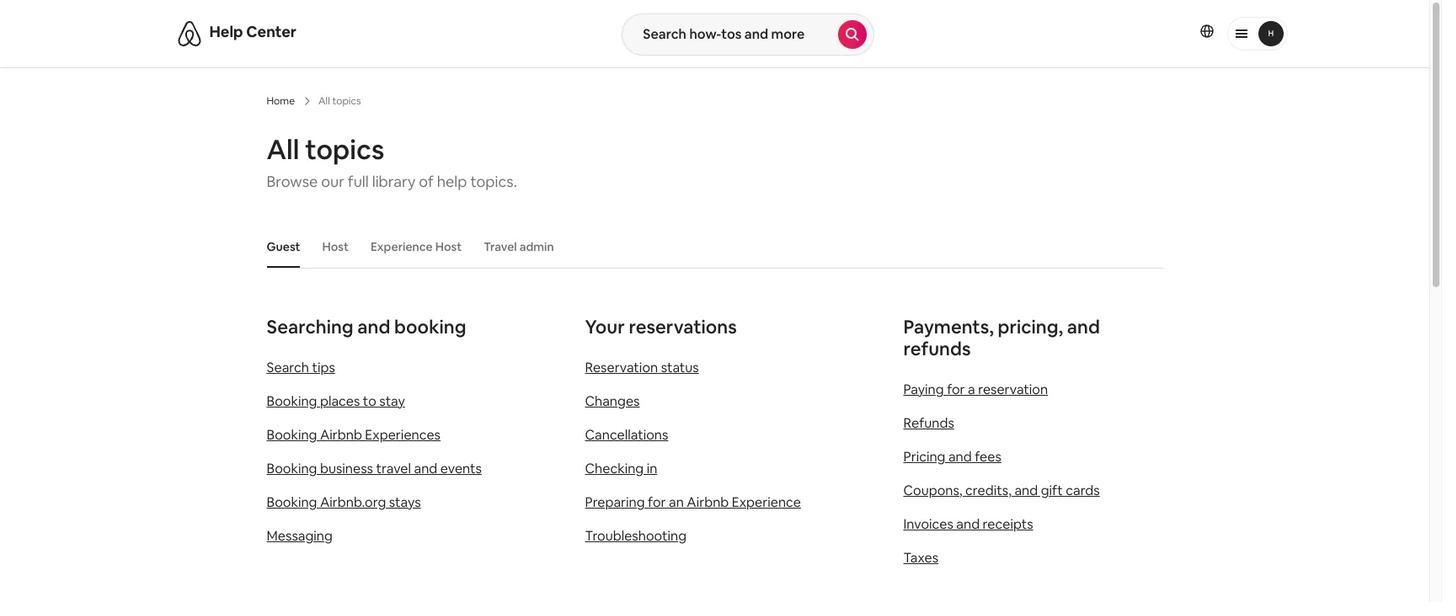 Task type: locate. For each thing, give the bounding box(es) containing it.
an
[[669, 494, 684, 511]]

airbnb right an
[[687, 494, 729, 511]]

preparing
[[585, 494, 645, 511]]

coupons, credits, and gift cards
[[904, 482, 1100, 500]]

0 horizontal spatial airbnb
[[320, 426, 362, 444]]

credits,
[[966, 482, 1012, 500]]

experience
[[371, 239, 433, 254], [732, 494, 801, 511]]

checking in
[[585, 460, 657, 478]]

experience host
[[371, 239, 462, 254]]

tips
[[312, 359, 335, 377]]

all topics browse our full library of help topics.
[[267, 132, 517, 191]]

0 horizontal spatial for
[[648, 494, 666, 511]]

refunds link
[[904, 414, 954, 432]]

for for paying
[[947, 381, 965, 398]]

1 horizontal spatial for
[[947, 381, 965, 398]]

and right travel
[[414, 460, 437, 478]]

booking places to stay link
[[267, 393, 405, 410]]

booking
[[267, 393, 317, 410], [267, 426, 317, 444], [267, 460, 317, 478], [267, 494, 317, 511]]

host inside button
[[322, 239, 349, 254]]

airbnb homepage image
[[176, 20, 203, 47]]

payments,
[[904, 315, 994, 339]]

full
[[348, 172, 369, 191]]

help center link
[[209, 22, 297, 41]]

tab list
[[258, 226, 1163, 268]]

invoices and receipts link
[[904, 516, 1033, 533]]

3 booking from the top
[[267, 460, 317, 478]]

2 booking from the top
[[267, 426, 317, 444]]

invoices
[[904, 516, 954, 533]]

host right guest button
[[322, 239, 349, 254]]

main navigation menu image
[[1258, 21, 1283, 46]]

and left booking
[[357, 315, 390, 339]]

help center
[[209, 22, 297, 41]]

to
[[363, 393, 376, 410]]

booking left business
[[267, 460, 317, 478]]

reservation status
[[585, 359, 699, 377]]

pricing
[[904, 448, 946, 466]]

booking airbnb experiences link
[[267, 426, 441, 444]]

4 booking from the top
[[267, 494, 317, 511]]

topics.
[[470, 172, 517, 191]]

0 vertical spatial for
[[947, 381, 965, 398]]

your
[[585, 315, 625, 339]]

1 horizontal spatial airbnb
[[687, 494, 729, 511]]

preparing for an airbnb experience link
[[585, 494, 801, 511]]

booking down "booking places to stay" "link"
[[267, 426, 317, 444]]

reservation status link
[[585, 359, 699, 377]]

1 horizontal spatial host
[[435, 239, 462, 254]]

1 booking from the top
[[267, 393, 317, 410]]

host left travel
[[435, 239, 462, 254]]

stays
[[389, 494, 421, 511]]

host
[[322, 239, 349, 254], [435, 239, 462, 254]]

booking for booking airbnb.org stays
[[267, 494, 317, 511]]

1 vertical spatial experience
[[732, 494, 801, 511]]

admin
[[520, 239, 554, 254]]

for left the a
[[947, 381, 965, 398]]

pricing and fees
[[904, 448, 1002, 466]]

reservation
[[585, 359, 658, 377]]

booking down search
[[267, 393, 317, 410]]

0 horizontal spatial experience
[[371, 239, 433, 254]]

and left fees
[[949, 448, 972, 466]]

booking business travel and events
[[267, 460, 482, 478]]

and right pricing,
[[1067, 315, 1100, 339]]

0 horizontal spatial host
[[322, 239, 349, 254]]

2 host from the left
[[435, 239, 462, 254]]

1 vertical spatial for
[[648, 494, 666, 511]]

and
[[357, 315, 390, 339], [1067, 315, 1100, 339], [949, 448, 972, 466], [414, 460, 437, 478], [1015, 482, 1038, 500], [956, 516, 980, 533]]

1 host from the left
[[322, 239, 349, 254]]

airbnb
[[320, 426, 362, 444], [687, 494, 729, 511]]

search
[[267, 359, 309, 377]]

invoices and receipts
[[904, 516, 1033, 533]]

paying
[[904, 381, 944, 398]]

home link
[[267, 94, 295, 108]]

receipts
[[983, 516, 1033, 533]]

airbnb down places on the bottom
[[320, 426, 362, 444]]

stay
[[379, 393, 405, 410]]

in
[[647, 460, 657, 478]]

0 vertical spatial experience
[[371, 239, 433, 254]]

and left gift
[[1015, 482, 1038, 500]]

booking up messaging link at bottom
[[267, 494, 317, 511]]

Search how-tos and more search field
[[623, 14, 838, 55]]

and down credits,
[[956, 516, 980, 533]]

None search field
[[622, 13, 875, 56]]

airbnb.org
[[320, 494, 386, 511]]

for left an
[[648, 494, 666, 511]]

1 horizontal spatial experience
[[732, 494, 801, 511]]



Task type: describe. For each thing, give the bounding box(es) containing it.
cards
[[1066, 482, 1100, 500]]

browse
[[267, 172, 318, 191]]

host button
[[314, 231, 357, 263]]

messaging
[[267, 527, 333, 545]]

troubleshooting link
[[585, 527, 687, 545]]

tab list containing guest
[[258, 226, 1163, 268]]

our
[[321, 172, 345, 191]]

library
[[372, 172, 416, 191]]

experiences
[[365, 426, 441, 444]]

home
[[267, 94, 295, 108]]

help
[[437, 172, 467, 191]]

checking
[[585, 460, 644, 478]]

booking airbnb experiences
[[267, 426, 441, 444]]

preparing for an airbnb experience
[[585, 494, 801, 511]]

pricing,
[[998, 315, 1063, 339]]

booking business travel and events link
[[267, 460, 482, 478]]

cancellations
[[585, 426, 668, 444]]

your reservations
[[585, 315, 737, 339]]

status
[[661, 359, 699, 377]]

places
[[320, 393, 360, 410]]

booking places to stay
[[267, 393, 405, 410]]

and inside payments, pricing, and refunds
[[1067, 315, 1100, 339]]

checking in link
[[585, 460, 657, 478]]

booking airbnb.org stays
[[267, 494, 421, 511]]

reservations
[[629, 315, 737, 339]]

of
[[419, 172, 434, 191]]

troubleshooting
[[585, 527, 687, 545]]

a
[[968, 381, 975, 398]]

taxes link
[[904, 549, 939, 567]]

travel
[[484, 239, 517, 254]]

payments, pricing, and refunds
[[904, 315, 1100, 361]]

experience host button
[[362, 231, 470, 263]]

guest
[[267, 239, 300, 254]]

travel
[[376, 460, 411, 478]]

cancellations link
[[585, 426, 668, 444]]

travel admin button
[[475, 231, 563, 263]]

experience inside button
[[371, 239, 433, 254]]

travel admin
[[484, 239, 554, 254]]

refunds
[[904, 337, 971, 361]]

booking for booking places to stay
[[267, 393, 317, 410]]

all
[[267, 132, 299, 167]]

business
[[320, 460, 373, 478]]

search tips
[[267, 359, 335, 377]]

coupons,
[[904, 482, 963, 500]]

gift
[[1041, 482, 1063, 500]]

topics
[[305, 132, 384, 167]]

coupons, credits, and gift cards link
[[904, 482, 1100, 500]]

1 vertical spatial airbnb
[[687, 494, 729, 511]]

0 vertical spatial airbnb
[[320, 426, 362, 444]]

for for preparing
[[648, 494, 666, 511]]

booking airbnb.org stays link
[[267, 494, 421, 511]]

help
[[209, 22, 243, 41]]

searching and booking
[[267, 315, 466, 339]]

fees
[[975, 448, 1002, 466]]

events
[[440, 460, 482, 478]]

booking for booking business travel and events
[[267, 460, 317, 478]]

booking
[[394, 315, 466, 339]]

paying for a reservation link
[[904, 381, 1048, 398]]

changes link
[[585, 393, 640, 410]]

center
[[246, 22, 297, 41]]

pricing and fees link
[[904, 448, 1002, 466]]

refunds
[[904, 414, 954, 432]]

messaging link
[[267, 527, 333, 545]]

paying for a reservation
[[904, 381, 1048, 398]]

host inside button
[[435, 239, 462, 254]]

changes
[[585, 393, 640, 410]]

booking for booking airbnb experiences
[[267, 426, 317, 444]]

reservation
[[978, 381, 1048, 398]]

searching
[[267, 315, 354, 339]]

search tips link
[[267, 359, 335, 377]]

guest button
[[258, 231, 309, 263]]

taxes
[[904, 549, 939, 567]]



Task type: vqa. For each thing, say whether or not it's contained in the screenshot.


